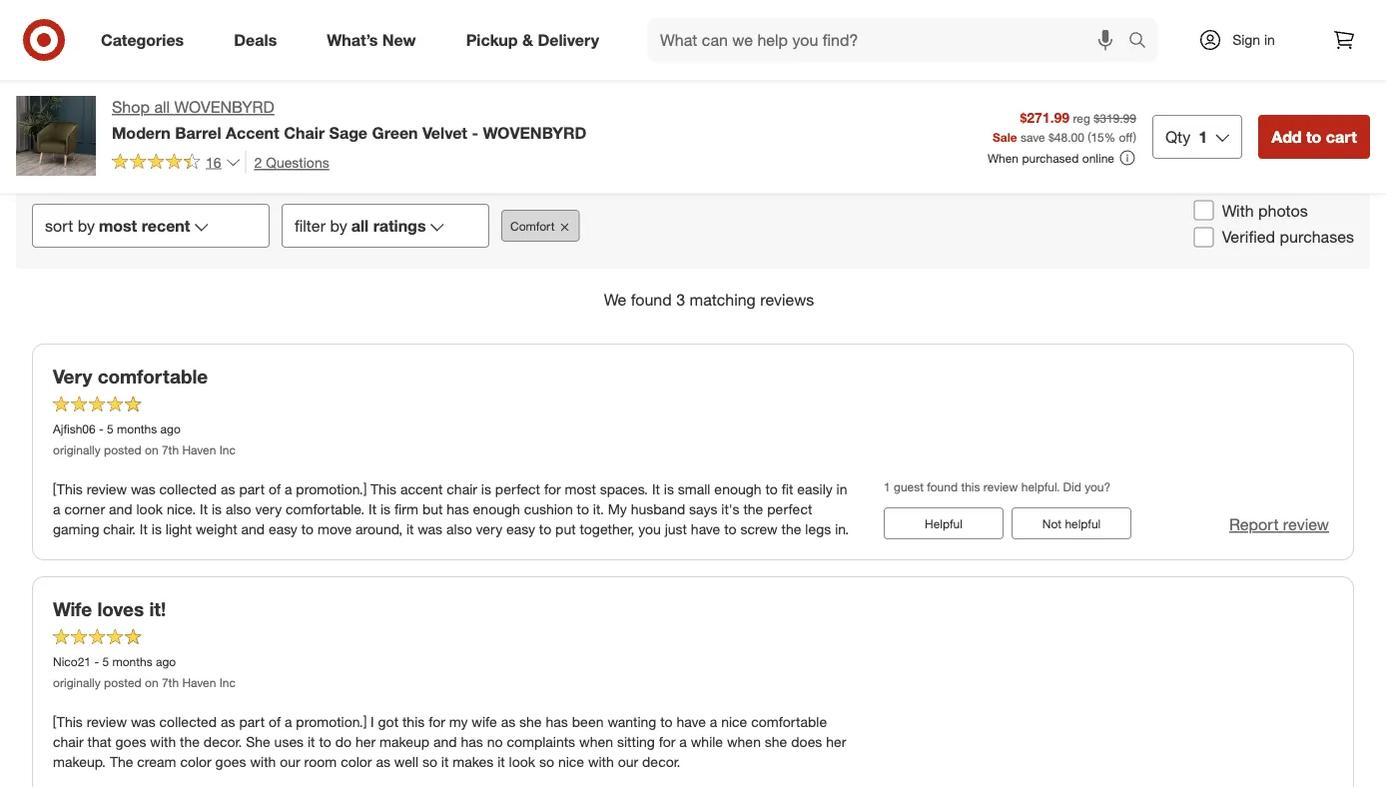 Task type: describe. For each thing, give the bounding box(es) containing it.
cream
[[137, 754, 176, 771]]

0 vertical spatial also
[[226, 501, 251, 518]]

easily
[[798, 481, 833, 498]]

0 vertical spatial nice
[[722, 714, 748, 731]]

a up comfortable.
[[285, 481, 292, 498]]

off
[[1120, 129, 1134, 144]]

green
[[372, 123, 418, 142]]

0 horizontal spatial she
[[520, 714, 542, 731]]

review for [this review was collected as part of a promotion.] i got this for my wife as she has been wanting to have a nice comfortable chair that goes with the decor. she uses it to do her makeup and has no complaints when sitting for a while when she does her makeup. the cream color goes with our room color as well so it makes it look so nice with our decor.
[[87, 714, 127, 731]]

it left makes
[[441, 754, 449, 771]]

modern
[[112, 123, 171, 142]]

corner
[[64, 501, 105, 518]]

it inside [this review was collected as part of a promotion.] this accent chair is perfect for most spaces. it is small enough to fit easily in a corner and look nice. it is also very comfortable. it is firm but has enough cushion to it. my husband says it's the perfect gaming chair. it is light weight and easy to move around, it was also very easy to put together, you just have to screw the legs in.
[[407, 521, 414, 538]]

2 vertical spatial for
[[659, 734, 676, 751]]

1 guest found this review helpful. did you?
[[884, 480, 1111, 495]]

it right nice.
[[200, 501, 208, 518]]

[this review was collected as part of a promotion.] i got this for my wife as she has been wanting to have a nice comfortable chair that goes with the decor. she uses it to do her makeup and has no complaints when sitting for a while when she does her makeup. the cream color goes with our room color as well so it makes it look so nice with our decor.
[[53, 714, 847, 771]]

1 horizontal spatial found
[[927, 480, 958, 495]]

as inside [this review was collected as part of a promotion.] this accent chair is perfect for most spaces. it is small enough to fit easily in a corner and look nice. it is also very comfortable. it is firm but has enough cushion to it. my husband says it's the perfect gaming chair. it is light weight and easy to move around, it was also very easy to put together, you just have to screw the legs in.
[[221, 481, 235, 498]]

on for look
[[145, 443, 158, 458]]

2 color from the left
[[341, 754, 372, 771]]

collected for the
[[159, 714, 217, 731]]

0 vertical spatial comfort button
[[480, 102, 579, 146]]

to inside button
[[1307, 127, 1322, 146]]

qty 1
[[1166, 127, 1208, 146]]

1 vertical spatial she
[[765, 734, 788, 751]]

1 vertical spatial was
[[418, 521, 443, 538]]

what's new
[[327, 30, 416, 50]]

What can we help you find? suggestions appear below search field
[[648, 18, 1134, 62]]

2 her from the left
[[827, 734, 847, 751]]

was for uses
[[131, 714, 156, 731]]

she
[[246, 734, 270, 751]]

a up while
[[710, 714, 718, 731]]

not helpful
[[1043, 516, 1101, 531]]

velvet
[[423, 123, 468, 142]]

reviews
[[610, 56, 685, 79]]

1 horizontal spatial wovenbyrd
[[483, 123, 587, 142]]

[this for a
[[53, 481, 83, 498]]

16
[[206, 153, 221, 171]]

0 horizontal spatial for
[[429, 714, 445, 731]]

is up weight
[[212, 501, 222, 518]]

report
[[1230, 515, 1279, 535]]

firm
[[395, 501, 419, 518]]

the
[[110, 754, 133, 771]]

cart
[[1327, 127, 1358, 146]]

1 vertical spatial has
[[546, 714, 568, 731]]

1 horizontal spatial this
[[962, 480, 981, 495]]

by for sort by
[[78, 216, 95, 236]]

been
[[572, 714, 604, 731]]

most inside [this review was collected as part of a promotion.] this accent chair is perfect for most spaces. it is small enough to fit easily in a corner and look nice. it is also very comfortable. it is firm but has enough cushion to it. my husband says it's the perfect gaming chair. it is light weight and easy to move around, it was also very easy to put together, you just have to screw the legs in.
[[565, 481, 596, 498]]

0 vertical spatial enough
[[715, 481, 762, 498]]

we
[[604, 291, 627, 310]]

it right chair.
[[140, 521, 148, 538]]

report review button
[[1230, 514, 1330, 537]]

got
[[378, 714, 399, 731]]

2 easy from the left
[[507, 521, 535, 538]]

accent
[[401, 481, 443, 498]]

15
[[1091, 129, 1105, 144]]

photos
[[1259, 201, 1309, 221]]

it down 'no'
[[498, 754, 505, 771]]

a up uses
[[285, 714, 292, 731]]

2 when from the left
[[727, 734, 761, 751]]

a left while
[[680, 734, 687, 751]]

originally for [this review was collected as part of a promotion.] this accent chair is perfect for most spaces. it is small enough to fit easily in a corner and look nice. it is also very comfortable. it is firm but has enough cushion to it. my husband says it's the perfect gaming chair. it is light weight and easy to move around, it was also very easy to put together, you just have to screw the legs in.
[[53, 443, 101, 458]]

1 color from the left
[[180, 754, 212, 771]]

$271.99
[[1021, 108, 1070, 126]]

and inside [this review was collected as part of a promotion.] i got this for my wife as she has been wanting to have a nice comfortable chair that goes with the decor. she uses it to do her makeup and has no complaints when sitting for a while when she does her makeup. the cream color goes with our room color as well so it makes it look so nice with our decor.
[[434, 734, 457, 751]]

weight
[[196, 521, 237, 538]]

has for enough
[[447, 501, 469, 518]]

5 for that
[[102, 655, 109, 670]]

1 vertical spatial the
[[782, 521, 802, 538]]

add
[[1272, 127, 1302, 146]]

review left helpful.
[[984, 480, 1019, 495]]

with photos
[[1223, 201, 1309, 221]]

the inside [this review was collected as part of a promotion.] i got this for my wife as she has been wanting to have a nice comfortable chair that goes with the decor. she uses it to do her makeup and has no complaints when sitting for a while when she does her makeup. the cream color goes with our room color as well so it makes it look so nice with our decor.
[[180, 734, 200, 751]]

fit
[[782, 481, 794, 498]]

wife
[[53, 598, 92, 621]]

what's
[[327, 30, 378, 50]]

with
[[1223, 201, 1255, 221]]

deals
[[234, 30, 277, 50]]

chair inside [this review was collected as part of a promotion.] this accent chair is perfect for most spaces. it is small enough to fit easily in a corner and look nice. it is also very comfortable. it is firm but has enough cushion to it. my husband says it's the perfect gaming chair. it is light weight and easy to move around, it was also very easy to put together, you just have to screw the legs in.
[[447, 481, 478, 498]]

deals link
[[217, 18, 302, 62]]

1 horizontal spatial very
[[476, 521, 503, 538]]

0 vertical spatial comfort
[[502, 115, 557, 132]]

inc for she
[[220, 676, 236, 691]]

wife loves it!
[[53, 598, 166, 621]]

1 vertical spatial 1
[[884, 480, 891, 495]]

it's
[[722, 501, 740, 518]]

light
[[166, 521, 192, 538]]

16 link
[[112, 151, 241, 175]]

1 horizontal spatial the
[[744, 501, 764, 518]]

ajfish06
[[53, 422, 96, 437]]

is right accent
[[481, 481, 492, 498]]

0 horizontal spatial with
[[150, 734, 176, 751]]

reg
[[1074, 110, 1091, 125]]

review for report review
[[1284, 515, 1330, 535]]

sort by most recent
[[45, 216, 190, 236]]

1 vertical spatial goes
[[215, 754, 246, 771]]

review for [this review was collected as part of a promotion.] this accent chair is perfect for most spaces. it is small enough to fit easily in a corner and look nice. it is also very comfortable. it is firm but has enough cushion to it. my husband says it's the perfect gaming chair. it is light weight and easy to move around, it was also very easy to put together, you just have to screw the legs in.
[[87, 481, 127, 498]]

to left do
[[319, 734, 331, 751]]

nico21
[[53, 655, 91, 670]]

0 horizontal spatial comfortable
[[98, 365, 208, 388]]

sign in
[[1233, 31, 1276, 48]]

nice.
[[167, 501, 196, 518]]

0 horizontal spatial most
[[99, 216, 137, 236]]

makeup.
[[53, 754, 106, 771]]

3
[[677, 291, 685, 310]]

not
[[1043, 516, 1062, 531]]

save
[[1021, 129, 1046, 144]]

wanting
[[608, 714, 657, 731]]

we found 3 matching reviews
[[604, 291, 815, 310]]

2 questions link
[[245, 151, 329, 174]]

7th for look
[[162, 443, 179, 458]]

does
[[791, 734, 823, 751]]

1 her from the left
[[356, 734, 376, 751]]

sign
[[1233, 31, 1261, 48]]

helpful.
[[1022, 480, 1060, 495]]

to down "cushion"
[[539, 521, 552, 538]]

of for uses
[[269, 714, 281, 731]]

add to cart
[[1272, 127, 1358, 146]]

part for uses
[[239, 714, 265, 731]]

questions
[[266, 153, 329, 171]]

husband
[[631, 501, 686, 518]]

With photos checkbox
[[1195, 201, 1215, 221]]

haven for the
[[182, 676, 216, 691]]

part for also
[[239, 481, 265, 498]]

1 easy from the left
[[269, 521, 298, 538]]

this inside [this review was collected as part of a promotion.] i got this for my wife as she has been wanting to have a nice comfortable chair that goes with the decor. she uses it to do her makeup and has no complaints when sitting for a while when she does her makeup. the cream color goes with our room color as well so it makes it look so nice with our decor.
[[403, 714, 425, 731]]

screw
[[741, 521, 778, 538]]

reviews
[[761, 291, 815, 310]]

was for also
[[131, 481, 156, 498]]

put
[[556, 521, 576, 538]]

qty
[[1166, 127, 1191, 146]]

for inside [this review was collected as part of a promotion.] this accent chair is perfect for most spaces. it is small enough to fit easily in a corner and look nice. it is also very comfortable. it is firm but has enough cushion to it. my husband says it's the perfect gaming chair. it is light weight and easy to move around, it was also very easy to put together, you just have to screw the legs in.
[[544, 481, 561, 498]]

1 horizontal spatial also
[[447, 521, 472, 538]]

0 horizontal spatial wovenbyrd
[[174, 97, 275, 117]]

(
[[1088, 129, 1091, 144]]

to down it's
[[725, 521, 737, 538]]

recent
[[142, 216, 190, 236]]

0 horizontal spatial enough
[[473, 501, 520, 518]]

months for goes
[[112, 655, 153, 670]]

while
[[691, 734, 723, 751]]

what's new link
[[310, 18, 441, 62]]

verified purchases
[[1223, 228, 1355, 247]]

a up gaming
[[53, 501, 60, 518]]

1 vertical spatial decor.
[[643, 754, 681, 771]]

look inside [this review was collected as part of a promotion.] this accent chair is perfect for most spaces. it is small enough to fit easily in a corner and look nice. it is also very comfortable. it is firm but has enough cushion to it. my husband says it's the perfect gaming chair. it is light weight and easy to move around, it was also very easy to put together, you just have to screw the legs in.
[[136, 501, 163, 518]]

7th for with
[[162, 676, 179, 691]]

1 so from the left
[[423, 754, 438, 771]]

new
[[383, 30, 416, 50]]

promotion.] for to
[[296, 714, 367, 731]]

Verified purchases checkbox
[[1195, 228, 1215, 248]]

is down this
[[381, 501, 391, 518]]

you
[[639, 521, 661, 538]]

related
[[691, 56, 754, 79]]

is left light
[[152, 521, 162, 538]]

accent
[[226, 123, 279, 142]]

5 for corner
[[107, 422, 114, 437]]

when
[[988, 150, 1019, 165]]

in.
[[835, 521, 850, 538]]

1 horizontal spatial with
[[250, 754, 276, 771]]

nico21 - 5 months ago originally posted on 7th haven inc
[[53, 655, 236, 691]]



Task type: vqa. For each thing, say whether or not it's contained in the screenshot.
you
yes



Task type: locate. For each thing, give the bounding box(es) containing it.
1 7th from the top
[[162, 443, 179, 458]]

originally down ajfish06
[[53, 443, 101, 458]]

on inside ajfish06 - 5 months ago originally posted on 7th haven inc
[[145, 443, 158, 458]]

chair right accent
[[447, 481, 478, 498]]

0 vertical spatial [this
[[53, 481, 83, 498]]

posted up corner
[[104, 443, 142, 458]]

- right ajfish06
[[99, 422, 104, 437]]

helpful
[[925, 516, 963, 531]]

ago for look
[[160, 422, 181, 437]]

matching
[[690, 291, 756, 310]]

0 horizontal spatial so
[[423, 754, 438, 771]]

of for also
[[269, 481, 281, 498]]

very left the put
[[476, 521, 503, 538]]

chair up makeup. on the left of the page
[[53, 734, 84, 751]]

with up cream
[[150, 734, 176, 751]]

1 [this from the top
[[53, 481, 83, 498]]

delivery
[[538, 30, 600, 50]]

1 vertical spatial 5
[[102, 655, 109, 670]]

2 part from the top
[[239, 714, 265, 731]]

0 vertical spatial 1
[[1199, 127, 1208, 146]]

0 horizontal spatial by
[[78, 216, 95, 236]]

0 vertical spatial very
[[255, 501, 282, 518]]

1 on from the top
[[145, 443, 158, 458]]

inc inside nico21 - 5 months ago originally posted on 7th haven inc
[[220, 676, 236, 691]]

just
[[665, 521, 687, 538]]

1 vertical spatial comfort button
[[502, 210, 580, 242]]

1 vertical spatial have
[[677, 714, 706, 731]]

1 vertical spatial comfort
[[511, 219, 555, 234]]

comfortable up ajfish06 - 5 months ago originally posted on 7th haven inc
[[98, 365, 208, 388]]

1 vertical spatial [this
[[53, 714, 83, 731]]

0 vertical spatial goes
[[115, 734, 146, 751]]

shop
[[112, 97, 150, 117]]

chair
[[447, 481, 478, 498], [53, 734, 84, 751]]

0 horizontal spatial also
[[226, 501, 251, 518]]

barrel
[[175, 123, 221, 142]]

0 horizontal spatial all
[[154, 97, 170, 117]]

1 vertical spatial comfortable
[[752, 714, 827, 731]]

1 horizontal spatial our
[[618, 754, 639, 771]]

1 our from the left
[[280, 754, 300, 771]]

on for with
[[145, 676, 158, 691]]

to down comfortable.
[[301, 521, 314, 538]]

1
[[1199, 127, 1208, 146], [884, 480, 891, 495]]

1 vertical spatial 7th
[[162, 676, 179, 691]]

0 vertical spatial originally
[[53, 443, 101, 458]]

%
[[1105, 129, 1116, 144]]

color right cream
[[180, 754, 212, 771]]

months inside nico21 - 5 months ago originally posted on 7th haven inc
[[112, 655, 153, 670]]

chair inside [this review was collected as part of a promotion.] i got this for my wife as she has been wanting to have a nice comfortable chair that goes with the decor. she uses it to do her makeup and has no complaints when sitting for a while when she does her makeup. the cream color goes with our room color as well so it makes it look so nice with our decor.
[[53, 734, 84, 751]]

comfortable
[[98, 365, 208, 388], [752, 714, 827, 731]]

5 inside nico21 - 5 months ago originally posted on 7th haven inc
[[102, 655, 109, 670]]

1 vertical spatial collected
[[159, 714, 217, 731]]

promotion.] for comfortable.
[[296, 481, 367, 498]]

- for accent
[[99, 422, 104, 437]]

in inside [this review was collected as part of a promotion.] this accent chair is perfect for most spaces. it is small enough to fit easily in a corner and look nice. it is also very comfortable. it is firm but has enough cushion to it. my husband says it's the perfect gaming chair. it is light weight and easy to move around, it was also very easy to put together, you just have to screw the legs in.
[[837, 481, 848, 498]]

1 horizontal spatial 1
[[1199, 127, 1208, 146]]

ago down "it!"
[[156, 655, 176, 670]]

as left 'well'
[[376, 754, 391, 771]]

nice up while
[[722, 714, 748, 731]]

[this inside [this review was collected as part of a promotion.] this accent chair is perfect for most spaces. it is small enough to fit easily in a corner and look nice. it is also very comfortable. it is firm but has enough cushion to it. my husband says it's the perfect gaming chair. it is light weight and easy to move around, it was also very easy to put together, you just have to screw the legs in.
[[53, 481, 83, 498]]

her right does
[[827, 734, 847, 751]]

by right filter
[[330, 216, 347, 236]]

ago inside nico21 - 5 months ago originally posted on 7th haven inc
[[156, 655, 176, 670]]

well
[[395, 754, 419, 771]]

look down complaints
[[509, 754, 536, 771]]

the left legs
[[782, 521, 802, 538]]

verified
[[1223, 228, 1276, 247]]

it up husband on the bottom of the page
[[652, 481, 660, 498]]

promotion.] inside [this review was collected as part of a promotion.] this accent chair is perfect for most spaces. it is small enough to fit easily in a corner and look nice. it is also very comfortable. it is firm but has enough cushion to it. my husband says it's the perfect gaming chair. it is light weight and easy to move around, it was also very easy to put together, you just have to screw the legs in.
[[296, 481, 367, 498]]

0 vertical spatial inc
[[220, 443, 236, 458]]

0 vertical spatial 7th
[[162, 443, 179, 458]]

easy down "cushion"
[[507, 521, 535, 538]]

1 horizontal spatial for
[[544, 481, 561, 498]]

all inside shop all wovenbyrd modern barrel accent chair sage green velvet - wovenbyrd
[[154, 97, 170, 117]]

$271.99 reg $319.99 sale save $ 48.00 ( 15 % off )
[[993, 108, 1137, 144]]

of inside [this review was collected as part of a promotion.] this accent chair is perfect for most spaces. it is small enough to fit easily in a corner and look nice. it is also very comfortable. it is firm but has enough cushion to it. my husband says it's the perfect gaming chair. it is light weight and easy to move around, it was also very easy to put together, you just have to screw the legs in.
[[269, 481, 281, 498]]

months for and
[[117, 422, 157, 437]]

0 vertical spatial chair
[[447, 481, 478, 498]]

have inside [this review was collected as part of a promotion.] this accent chair is perfect for most spaces. it is small enough to fit easily in a corner and look nice. it is also very comfortable. it is firm but has enough cushion to it. my husband says it's the perfect gaming chair. it is light weight and easy to move around, it was also very easy to put together, you just have to screw the legs in.
[[691, 521, 721, 538]]

1 inc from the top
[[220, 443, 236, 458]]

for up "cushion"
[[544, 481, 561, 498]]

helpful button
[[884, 508, 1004, 540]]

you?
[[1085, 480, 1111, 495]]

7th inside nico21 - 5 months ago originally posted on 7th haven inc
[[162, 676, 179, 691]]

0 horizontal spatial our
[[280, 754, 300, 771]]

review up that
[[87, 714, 127, 731]]

0 vertical spatial this
[[962, 480, 981, 495]]

1 horizontal spatial her
[[827, 734, 847, 751]]

nice down complaints
[[558, 754, 584, 771]]

1 horizontal spatial and
[[241, 521, 265, 538]]

1 vertical spatial chair
[[53, 734, 84, 751]]

[this for chair
[[53, 714, 83, 731]]

small
[[678, 481, 711, 498]]

easy down comfortable.
[[269, 521, 298, 538]]

with
[[150, 734, 176, 751], [250, 754, 276, 771], [588, 754, 614, 771]]

1 by from the left
[[78, 216, 95, 236]]

of inside [this review was collected as part of a promotion.] i got this for my wife as she has been wanting to have a nice comfortable chair that goes with the decor. she uses it to do her makeup and has no complaints when sitting for a while when she does her makeup. the cream color goes with our room color as well so it makes it look so nice with our decor.
[[269, 714, 281, 731]]

2 our from the left
[[618, 754, 639, 771]]

7th down "it!"
[[162, 676, 179, 691]]

review right "report"
[[1284, 515, 1330, 535]]

chair.
[[103, 521, 136, 538]]

of
[[269, 481, 281, 498], [269, 714, 281, 731]]

0 vertical spatial and
[[109, 501, 132, 518]]

purchased
[[1022, 150, 1080, 165]]

collected up cream
[[159, 714, 217, 731]]

1 horizontal spatial so
[[540, 754, 555, 771]]

posted inside nico21 - 5 months ago originally posted on 7th haven inc
[[104, 676, 142, 691]]

0 vertical spatial in
[[1265, 31, 1276, 48]]

[this up corner
[[53, 481, 83, 498]]

on inside nico21 - 5 months ago originally posted on 7th haven inc
[[145, 676, 158, 691]]

months inside ajfish06 - 5 months ago originally posted on 7th haven inc
[[117, 422, 157, 437]]

0 vertical spatial found
[[631, 291, 672, 310]]

loves
[[97, 598, 144, 621]]

comfortable.
[[286, 501, 365, 518]]

ago for with
[[156, 655, 176, 670]]

[this inside [this review was collected as part of a promotion.] i got this for my wife as she has been wanting to have a nice comfortable chair that goes with the decor. she uses it to do her makeup and has no complaints when sitting for a while when she does her makeup. the cream color goes with our room color as well so it makes it look so nice with our decor.
[[53, 714, 83, 731]]

1 vertical spatial this
[[403, 714, 425, 731]]

to
[[759, 56, 777, 79], [1307, 127, 1322, 146], [766, 481, 778, 498], [577, 501, 589, 518], [301, 521, 314, 538], [539, 521, 552, 538], [725, 521, 737, 538], [661, 714, 673, 731], [319, 734, 331, 751]]

2 vertical spatial has
[[461, 734, 483, 751]]

has
[[447, 501, 469, 518], [546, 714, 568, 731], [461, 734, 483, 751]]

and down my
[[434, 734, 457, 751]]

[this up makeup. on the left of the page
[[53, 714, 83, 731]]

1 vertical spatial originally
[[53, 676, 101, 691]]

months down loves at the bottom
[[112, 655, 153, 670]]

wovenbyrd up 'barrel'
[[174, 97, 275, 117]]

0 vertical spatial part
[[239, 481, 265, 498]]

review
[[984, 480, 1019, 495], [87, 481, 127, 498], [1284, 515, 1330, 535], [87, 714, 127, 731]]

promotion.] inside [this review was collected as part of a promotion.] i got this for my wife as she has been wanting to have a nice comfortable chair that goes with the decor. she uses it to do her makeup and has no complaints when sitting for a while when she does her makeup. the cream color goes with our room color as well so it makes it look so nice with our decor.
[[296, 714, 367, 731]]

wovenbyrd right the velvet
[[483, 123, 587, 142]]

part inside [this review was collected as part of a promotion.] this accent chair is perfect for most spaces. it is small enough to fit easily in a corner and look nice. it is also very comfortable. it is firm but has enough cushion to it. my husband says it's the perfect gaming chair. it is light weight and easy to move around, it was also very easy to put together, you just have to screw the legs in.
[[239, 481, 265, 498]]

posted inside ajfish06 - 5 months ago originally posted on 7th haven inc
[[104, 443, 142, 458]]

2 haven from the top
[[182, 676, 216, 691]]

makeup
[[380, 734, 430, 751]]

purchases
[[1280, 228, 1355, 247]]

0 vertical spatial perfect
[[495, 481, 541, 498]]

originally down nico21
[[53, 676, 101, 691]]

is up husband on the bottom of the page
[[664, 481, 674, 498]]

0 vertical spatial comfortable
[[98, 365, 208, 388]]

sitting
[[617, 734, 655, 751]]

&
[[523, 30, 534, 50]]

originally inside ajfish06 - 5 months ago originally posted on 7th haven inc
[[53, 443, 101, 458]]

-
[[472, 123, 479, 142], [99, 422, 104, 437], [94, 655, 99, 670]]

months down very comfortable
[[117, 422, 157, 437]]

ratings
[[373, 216, 426, 236]]

helpful
[[1065, 516, 1101, 531]]

the left she
[[180, 734, 200, 751]]

most
[[99, 216, 137, 236], [565, 481, 596, 498]]

2 [this from the top
[[53, 714, 83, 731]]

1 haven from the top
[[182, 443, 216, 458]]

0 vertical spatial look
[[136, 501, 163, 518]]

1 horizontal spatial chair
[[447, 481, 478, 498]]

and up chair.
[[109, 501, 132, 518]]

haven inside nico21 - 5 months ago originally posted on 7th haven inc
[[182, 676, 216, 691]]

it up the around,
[[369, 501, 377, 518]]

and right weight
[[241, 521, 265, 538]]

7th up nice.
[[162, 443, 179, 458]]

1 horizontal spatial nice
[[722, 714, 748, 731]]

very
[[53, 365, 92, 388]]

- inside ajfish06 - 5 months ago originally posted on 7th haven inc
[[99, 422, 104, 437]]

add to cart button
[[1259, 115, 1371, 159]]

2 horizontal spatial with
[[588, 754, 614, 771]]

2 on from the top
[[145, 676, 158, 691]]

was down but
[[418, 521, 443, 538]]

color
[[180, 754, 212, 771], [341, 754, 372, 771]]

for left my
[[429, 714, 445, 731]]

- for got
[[94, 655, 99, 670]]

1 horizontal spatial in
[[1265, 31, 1276, 48]]

1 vertical spatial of
[[269, 714, 281, 731]]

has right but
[[447, 501, 469, 518]]

0 vertical spatial has
[[447, 501, 469, 518]]

- right the velvet
[[472, 123, 479, 142]]

inc inside ajfish06 - 5 months ago originally posted on 7th haven inc
[[220, 443, 236, 458]]

1 horizontal spatial when
[[727, 734, 761, 751]]

it!
[[149, 598, 166, 621]]

comfortable inside [this review was collected as part of a promotion.] i got this for my wife as she has been wanting to have a nice comfortable chair that goes with the decor. she uses it to do her makeup and has no complaints when sitting for a while when she does her makeup. the cream color goes with our room color as well so it makes it look so nice with our decor.
[[752, 714, 827, 731]]

also
[[226, 501, 251, 518], [447, 521, 472, 538]]

pickup & delivery
[[466, 30, 600, 50]]

1 part from the top
[[239, 481, 265, 498]]

2 promotion.] from the top
[[296, 714, 367, 731]]

look inside [this review was collected as part of a promotion.] i got this for my wife as she has been wanting to have a nice comfortable chair that goes with the decor. she uses it to do her makeup and has no complaints when sitting for a while when she does her makeup. the cream color goes with our room color as well so it makes it look so nice with our decor.
[[509, 754, 536, 771]]

originally for [this review was collected as part of a promotion.] i got this for my wife as she has been wanting to have a nice comfortable chair that goes with the decor. she uses it to do her makeup and has no complaints when sitting for a while when she does her makeup. the cream color goes with our room color as well so it makes it look so nice with our decor.
[[53, 676, 101, 691]]

1 horizontal spatial perfect
[[767, 501, 813, 518]]

0 horizontal spatial easy
[[269, 521, 298, 538]]

perfect down fit on the bottom right of page
[[767, 501, 813, 518]]

as up weight
[[221, 481, 235, 498]]

categories link
[[84, 18, 209, 62]]

was inside [this review was collected as part of a promotion.] i got this for my wife as she has been wanting to have a nice comfortable chair that goes with the decor. she uses it to do her makeup and has no complaints when sitting for a while when she does her makeup. the cream color goes with our room color as well so it makes it look so nice with our decor.
[[131, 714, 156, 731]]

0 vertical spatial decor.
[[204, 734, 242, 751]]

as right wife
[[501, 714, 516, 731]]

ago down very comfortable
[[160, 422, 181, 437]]

collected inside [this review was collected as part of a promotion.] this accent chair is perfect for most spaces. it is small enough to fit easily in a corner and look nice. it is also very comfortable. it is firm but has enough cushion to it. my husband says it's the perfect gaming chair. it is light weight and easy to move around, it was also very easy to put together, you just have to screw the legs in.
[[159, 481, 217, 498]]

$319.99
[[1094, 110, 1137, 125]]

was up chair.
[[131, 481, 156, 498]]

5 right nico21
[[102, 655, 109, 670]]

posted for goes
[[104, 676, 142, 691]]

to left fit on the bottom right of page
[[766, 481, 778, 498]]

also up weight
[[226, 501, 251, 518]]

this
[[371, 481, 397, 498]]

when right while
[[727, 734, 761, 751]]

did
[[1064, 480, 1082, 495]]

i
[[371, 714, 374, 731]]

1 vertical spatial perfect
[[767, 501, 813, 518]]

0 vertical spatial posted
[[104, 443, 142, 458]]

posted for and
[[104, 443, 142, 458]]

as down nico21 - 5 months ago originally posted on 7th haven inc
[[221, 714, 235, 731]]

enough left "cushion"
[[473, 501, 520, 518]]

1 horizontal spatial look
[[509, 754, 536, 771]]

also right the around,
[[447, 521, 472, 538]]

inc for is
[[220, 443, 236, 458]]

ajfish06 - 5 months ago originally posted on 7th haven inc
[[53, 422, 236, 458]]

for
[[544, 481, 561, 498], [429, 714, 445, 731], [659, 734, 676, 751]]

7th inside ajfish06 - 5 months ago originally posted on 7th haven inc
[[162, 443, 179, 458]]

0 horizontal spatial goes
[[115, 734, 146, 751]]

2 posted from the top
[[104, 676, 142, 691]]

1 vertical spatial wovenbyrd
[[483, 123, 587, 142]]

review inside [this review was collected as part of a promotion.] this accent chair is perfect for most spaces. it is small enough to fit easily in a corner and look nice. it is also very comfortable. it is firm but has enough cushion to it. my husband says it's the perfect gaming chair. it is light weight and easy to move around, it was also very easy to put together, you just have to screw the legs in.
[[87, 481, 127, 498]]

0 vertical spatial promotion.]
[[296, 481, 367, 498]]

1 originally from the top
[[53, 443, 101, 458]]

sign in link
[[1182, 18, 1307, 62]]

1 vertical spatial part
[[239, 714, 265, 731]]

enough up it's
[[715, 481, 762, 498]]

it
[[652, 481, 660, 498], [200, 501, 208, 518], [369, 501, 377, 518], [140, 521, 148, 538]]

0 vertical spatial ago
[[160, 422, 181, 437]]

- inside nico21 - 5 months ago originally posted on 7th haven inc
[[94, 655, 99, 670]]

enough
[[715, 481, 762, 498], [473, 501, 520, 518]]

- inside shop all wovenbyrd modern barrel accent chair sage green velvet - wovenbyrd
[[472, 123, 479, 142]]

2 inc from the top
[[220, 676, 236, 691]]

together,
[[580, 521, 635, 538]]

online
[[1083, 150, 1115, 165]]

part inside [this review was collected as part of a promotion.] i got this for my wife as she has been wanting to have a nice comfortable chair that goes with the decor. she uses it to do her makeup and has no complaints when sitting for a while when she does her makeup. the cream color goes with our room color as well so it makes it look so nice with our decor.
[[239, 714, 265, 731]]

ago inside ajfish06 - 5 months ago originally posted on 7th haven inc
[[160, 422, 181, 437]]

to right wanting
[[661, 714, 673, 731]]

complaints
[[507, 734, 576, 751]]

it
[[407, 521, 414, 538], [308, 734, 315, 751], [441, 754, 449, 771], [498, 754, 505, 771]]

all right shop
[[154, 97, 170, 117]]

pickup & delivery link
[[449, 18, 624, 62]]

when
[[580, 734, 614, 751], [727, 734, 761, 751]]

in right easily
[[837, 481, 848, 498]]

1 horizontal spatial all
[[351, 216, 369, 236]]

perfect up "cushion"
[[495, 481, 541, 498]]

1 when from the left
[[580, 734, 614, 751]]

1 horizontal spatial color
[[341, 754, 372, 771]]

0 horizontal spatial decor.
[[204, 734, 242, 751]]

0 vertical spatial was
[[131, 481, 156, 498]]

on down "it!"
[[145, 676, 158, 691]]

easy
[[269, 521, 298, 538], [507, 521, 535, 538]]

have down "says"
[[691, 521, 721, 538]]

by for filter by
[[330, 216, 347, 236]]

was up cream
[[131, 714, 156, 731]]

1 horizontal spatial easy
[[507, 521, 535, 538]]

haven inside ajfish06 - 5 months ago originally posted on 7th haven inc
[[182, 443, 216, 458]]

has inside [this review was collected as part of a promotion.] this accent chair is perfect for most spaces. it is small enough to fit easily in a corner and look nice. it is also very comfortable. it is firm but has enough cushion to it. my husband says it's the perfect gaming chair. it is light weight and easy to move around, it was also very easy to put together, you just have to screw the legs in.
[[447, 501, 469, 518]]

look left nice.
[[136, 501, 163, 518]]

1 vertical spatial very
[[476, 521, 503, 538]]

0 vertical spatial the
[[744, 501, 764, 518]]

goes down she
[[215, 754, 246, 771]]

most left recent
[[99, 216, 137, 236]]

2 7th from the top
[[162, 676, 179, 691]]

found left 3
[[631, 291, 672, 310]]

sage
[[329, 123, 368, 142]]

1 promotion.] from the top
[[296, 481, 367, 498]]

months
[[117, 422, 157, 437], [112, 655, 153, 670]]

collected for nice.
[[159, 481, 217, 498]]

this up makeup
[[403, 714, 425, 731]]

to left it.
[[577, 501, 589, 518]]

0 horizontal spatial look
[[136, 501, 163, 518]]

1 vertical spatial posted
[[104, 676, 142, 691]]

all
[[154, 97, 170, 117], [351, 216, 369, 236]]

0 horizontal spatial nice
[[558, 754, 584, 771]]

48.00
[[1055, 129, 1085, 144]]

1 posted from the top
[[104, 443, 142, 458]]

for right sitting
[[659, 734, 676, 751]]

0 horizontal spatial color
[[180, 754, 212, 771]]

1 collected from the top
[[159, 481, 217, 498]]

no
[[487, 734, 503, 751]]

collected inside [this review was collected as part of a promotion.] i got this for my wife as she has been wanting to have a nice comfortable chair that goes with the decor. she uses it to do her makeup and has no complaints when sitting for a while when she does her makeup. the cream color goes with our room color as well so it makes it look so nice with our decor.
[[159, 714, 217, 731]]

posted
[[104, 443, 142, 458], [104, 676, 142, 691]]

0 horizontal spatial found
[[631, 291, 672, 310]]

2 of from the top
[[269, 714, 281, 731]]

room
[[304, 754, 337, 771]]

2 vertical spatial and
[[434, 734, 457, 751]]

1 vertical spatial also
[[447, 521, 472, 538]]

when down the been
[[580, 734, 614, 751]]

1 vertical spatial look
[[509, 754, 536, 771]]

1 vertical spatial -
[[99, 422, 104, 437]]

5 inside ajfish06 - 5 months ago originally posted on 7th haven inc
[[107, 422, 114, 437]]

2 by from the left
[[330, 216, 347, 236]]

review inside button
[[1284, 515, 1330, 535]]

very
[[255, 501, 282, 518], [476, 521, 503, 538]]

collected
[[159, 481, 217, 498], [159, 714, 217, 731]]

with down she
[[250, 754, 276, 771]]

1 horizontal spatial most
[[565, 481, 596, 498]]

0 vertical spatial wovenbyrd
[[174, 97, 275, 117]]

in right sign
[[1265, 31, 1276, 48]]

her
[[356, 734, 376, 751], [827, 734, 847, 751]]

so down complaints
[[540, 754, 555, 771]]

wovenbyrd
[[174, 97, 275, 117], [483, 123, 587, 142]]

1 horizontal spatial comfortable
[[752, 714, 827, 731]]

by right sort
[[78, 216, 95, 236]]

so right 'well'
[[423, 754, 438, 771]]

review inside [this review was collected as part of a promotion.] i got this for my wife as she has been wanting to have a nice comfortable chair that goes with the decor. she uses it to do her makeup and has no complaints when sitting for a while when she does her makeup. the cream color goes with our room color as well so it makes it look so nice with our decor.
[[87, 714, 127, 731]]

promotion.] up comfortable.
[[296, 481, 367, 498]]

sale
[[993, 129, 1018, 144]]

cushion
[[524, 501, 573, 518]]

decor. down sitting
[[643, 754, 681, 771]]

have
[[691, 521, 721, 538], [677, 714, 706, 731]]

and
[[109, 501, 132, 518], [241, 521, 265, 538], [434, 734, 457, 751]]

to right related
[[759, 56, 777, 79]]

comfortable up does
[[752, 714, 827, 731]]

comfort button
[[480, 102, 579, 146], [502, 210, 580, 242]]

search button
[[1120, 18, 1168, 66]]

0 vertical spatial for
[[544, 481, 561, 498]]

promotion.] up do
[[296, 714, 367, 731]]

1 vertical spatial and
[[241, 521, 265, 538]]

decor. left she
[[204, 734, 242, 751]]

0 horizontal spatial the
[[180, 734, 200, 751]]

2 so from the left
[[540, 754, 555, 771]]

haven for nice.
[[182, 443, 216, 458]]

0 horizontal spatial 1
[[884, 480, 891, 495]]

5 right ajfish06
[[107, 422, 114, 437]]

originally inside nico21 - 5 months ago originally posted on 7th haven inc
[[53, 676, 101, 691]]

categories
[[101, 30, 184, 50]]

2
[[254, 153, 262, 171]]

2 originally from the top
[[53, 676, 101, 691]]

2 collected from the top
[[159, 714, 217, 731]]

image of modern barrel accent chair sage green velvet - wovenbyrd image
[[16, 96, 96, 176]]

has for no
[[461, 734, 483, 751]]

1 vertical spatial all
[[351, 216, 369, 236]]

it up room
[[308, 734, 315, 751]]

0 horizontal spatial this
[[403, 714, 425, 731]]

0 vertical spatial 5
[[107, 422, 114, 437]]

[this review was collected as part of a promotion.] this accent chair is perfect for most spaces. it is small enough to fit easily in a corner and look nice. it is also very comfortable. it is firm but has enough cushion to it. my husband says it's the perfect gaming chair. it is light weight and easy to move around, it was also very easy to put together, you just have to screw the legs in.
[[53, 481, 850, 538]]

1 of from the top
[[269, 481, 281, 498]]

collected up nice.
[[159, 481, 217, 498]]

around,
[[356, 521, 403, 538]]

0 vertical spatial all
[[154, 97, 170, 117]]

it.
[[593, 501, 604, 518]]

1 vertical spatial nice
[[558, 754, 584, 771]]

1 horizontal spatial enough
[[715, 481, 762, 498]]

have inside [this review was collected as part of a promotion.] i got this for my wife as she has been wanting to have a nice comfortable chair that goes with the decor. she uses it to do her makeup and has no complaints when sitting for a while when she does her makeup. the cream color goes with our room color as well so it makes it look so nice with our decor.
[[677, 714, 706, 731]]

uses
[[274, 734, 304, 751]]

report review
[[1230, 515, 1330, 535]]

has up complaints
[[546, 714, 568, 731]]

1 vertical spatial ago
[[156, 655, 176, 670]]

most up it.
[[565, 481, 596, 498]]

she left does
[[765, 734, 788, 751]]



